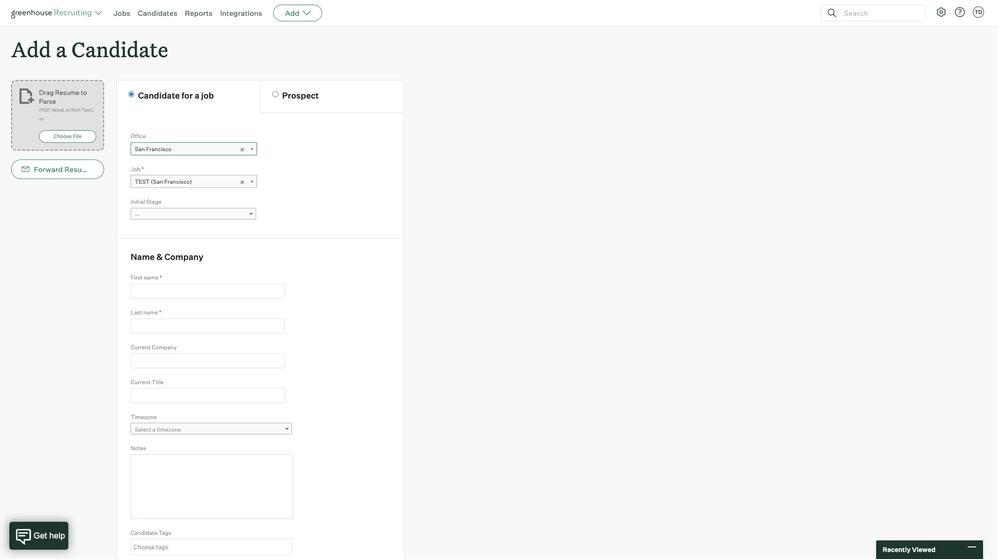 Task type: locate. For each thing, give the bounding box(es) containing it.
0 horizontal spatial or
[[39, 116, 43, 122]]

resume inside forward resume via email button
[[64, 165, 93, 174]]

2 vertical spatial candidate
[[131, 529, 158, 536]]

1 vertical spatial current
[[131, 379, 151, 386]]

name for last
[[143, 309, 158, 316]]

text),
[[82, 107, 94, 113]]

add for add
[[285, 8, 300, 18]]

tags
[[159, 529, 172, 536]]

0 vertical spatial resume
[[55, 88, 80, 96]]

job
[[201, 90, 214, 101]]

candidate
[[72, 35, 168, 63], [138, 90, 180, 101], [131, 529, 158, 536]]

1 vertical spatial resume
[[64, 165, 93, 174]]

choose file
[[54, 133, 82, 140]]

* down "&"
[[160, 274, 162, 281]]

*
[[142, 165, 144, 172], [160, 274, 162, 281], [159, 309, 162, 316]]

0 vertical spatial add
[[285, 8, 300, 18]]

candidate tags
[[131, 529, 172, 536]]

viewed
[[913, 546, 936, 554]]

forward resume via email button
[[11, 160, 126, 179]]

add a candidate
[[11, 35, 168, 63]]

initial
[[131, 198, 145, 205]]

or left rich
[[66, 107, 70, 113]]

select a timezone link
[[131, 423, 292, 437]]

prospect
[[282, 90, 319, 101]]

parse
[[39, 97, 56, 105]]

notes
[[131, 445, 146, 452]]

title
[[152, 379, 164, 386]]

test
[[135, 178, 150, 185]]

1 horizontal spatial add
[[285, 8, 300, 18]]

current
[[131, 344, 151, 351], [131, 379, 151, 386]]

* right last
[[159, 309, 162, 316]]

1 vertical spatial add
[[11, 35, 51, 63]]

initial stage
[[131, 198, 162, 205]]

candidates
[[138, 8, 178, 18]]

None text field
[[131, 284, 285, 299], [131, 319, 285, 334], [131, 353, 285, 368], [131, 388, 285, 403], [131, 284, 285, 299], [131, 319, 285, 334], [131, 353, 285, 368], [131, 388, 285, 403]]

company right "&"
[[165, 252, 204, 262]]

add inside popup button
[[285, 8, 300, 18]]

-
[[135, 211, 137, 218], [137, 211, 140, 218]]

0 vertical spatial or
[[66, 107, 70, 113]]

word,
[[52, 107, 65, 113]]

2 horizontal spatial a
[[195, 90, 200, 101]]

1 vertical spatial company
[[152, 344, 177, 351]]

1 vertical spatial *
[[160, 274, 162, 281]]

francisco)
[[164, 178, 192, 185]]

0 horizontal spatial add
[[11, 35, 51, 63]]

resume for drag
[[55, 88, 80, 96]]

1 current from the top
[[131, 344, 151, 351]]

1 vertical spatial or
[[39, 116, 43, 122]]

2 vertical spatial *
[[159, 309, 162, 316]]

1 horizontal spatial a
[[153, 426, 156, 433]]

or down (pdf,
[[39, 116, 43, 122]]

0 vertical spatial a
[[56, 35, 67, 63]]

candidates link
[[138, 8, 178, 18]]

or
[[66, 107, 70, 113], [39, 116, 43, 122]]

0 horizontal spatial a
[[56, 35, 67, 63]]

add
[[285, 8, 300, 18], [11, 35, 51, 63]]

a right for at left top
[[195, 90, 200, 101]]

2 current from the top
[[131, 379, 151, 386]]

configure image
[[937, 7, 948, 18]]

1 vertical spatial candidate
[[138, 90, 180, 101]]

* right job
[[142, 165, 144, 172]]

current left title
[[131, 379, 151, 386]]

via
[[94, 165, 105, 174]]

candidate down the 'jobs'
[[72, 35, 168, 63]]

2 vertical spatial a
[[153, 426, 156, 433]]

None text field
[[131, 540, 290, 555]]

resume left via
[[64, 165, 93, 174]]

jobs
[[114, 8, 131, 18]]

candidate left tags
[[131, 529, 158, 536]]

* for first name *
[[160, 274, 162, 281]]

integrations
[[220, 8, 262, 18]]

current company
[[131, 344, 177, 351]]

a
[[56, 35, 67, 63], [195, 90, 200, 101], [153, 426, 156, 433]]

name
[[144, 274, 159, 281], [143, 309, 158, 316]]

current for current company
[[131, 344, 151, 351]]

name right first
[[144, 274, 159, 281]]

Notes text field
[[131, 454, 294, 519]]

candidate right candidate for a job radio
[[138, 90, 180, 101]]

resume
[[55, 88, 80, 96], [64, 165, 93, 174]]

a down greenhouse recruiting image at the left top
[[56, 35, 67, 63]]

san francisco
[[135, 145, 172, 152]]

a right select
[[153, 426, 156, 433]]

resume left to
[[55, 88, 80, 96]]

current down last
[[131, 344, 151, 351]]

0 vertical spatial name
[[144, 274, 159, 281]]

rich
[[71, 107, 81, 113]]

Prospect radio
[[273, 91, 279, 97]]

1 vertical spatial name
[[143, 309, 158, 316]]

0 vertical spatial current
[[131, 344, 151, 351]]

last name *
[[131, 309, 162, 316]]

Search text field
[[842, 6, 917, 20]]

drag
[[39, 88, 54, 96]]

timezone
[[157, 426, 181, 433]]

resume inside drag resume to parse (pdf, word, or rich text), or
[[55, 88, 80, 96]]

company up title
[[152, 344, 177, 351]]

name right last
[[143, 309, 158, 316]]

reports link
[[185, 8, 213, 18]]

job *
[[131, 165, 144, 172]]

Candidate for a job radio
[[128, 91, 134, 97]]

company
[[165, 252, 204, 262], [152, 344, 177, 351]]

resume for forward
[[64, 165, 93, 174]]



Task type: describe. For each thing, give the bounding box(es) containing it.
td button
[[972, 5, 987, 20]]

-- link
[[131, 208, 256, 221]]

1 vertical spatial a
[[195, 90, 200, 101]]

francisco
[[146, 145, 172, 152]]

1 horizontal spatial or
[[66, 107, 70, 113]]

integrations link
[[220, 8, 262, 18]]

name for first
[[144, 274, 159, 281]]

1 - from the left
[[135, 211, 137, 218]]

a for candidate
[[56, 35, 67, 63]]

0 vertical spatial candidate
[[72, 35, 168, 63]]

forward resume via email
[[34, 165, 126, 174]]

2 - from the left
[[137, 211, 140, 218]]

san francisco link
[[131, 142, 257, 156]]

recently viewed
[[884, 546, 936, 554]]

candidate for a job
[[138, 90, 214, 101]]

to
[[81, 88, 87, 96]]

forward
[[34, 165, 63, 174]]

candidate for candidate tags
[[131, 529, 158, 536]]

for
[[182, 90, 193, 101]]

select
[[135, 426, 151, 433]]

jobs link
[[114, 8, 131, 18]]

name & company
[[131, 252, 204, 262]]

add button
[[274, 5, 323, 21]]

reports
[[185, 8, 213, 18]]

td
[[976, 9, 983, 15]]

file
[[73, 133, 82, 140]]

choose
[[54, 133, 72, 140]]

first
[[131, 274, 143, 281]]

candidate for candidate for a job
[[138, 90, 180, 101]]

add for add a candidate
[[11, 35, 51, 63]]

san
[[135, 145, 145, 152]]

greenhouse recruiting image
[[11, 7, 95, 19]]

drag resume to parse (pdf, word, or rich text), or
[[39, 88, 94, 122]]

&
[[157, 252, 163, 262]]

0 vertical spatial company
[[165, 252, 204, 262]]

office
[[131, 133, 146, 140]]

current title
[[131, 379, 164, 386]]

email
[[106, 165, 126, 174]]

a for timezone
[[153, 426, 156, 433]]

job
[[131, 165, 141, 172]]

timezone
[[131, 413, 157, 420]]

first name *
[[131, 274, 162, 281]]

--
[[135, 211, 140, 218]]

(san
[[151, 178, 163, 185]]

(pdf,
[[39, 107, 51, 113]]

last
[[131, 309, 142, 316]]

test (san francisco) link
[[131, 175, 257, 189]]

test (san francisco)
[[135, 178, 192, 185]]

0 vertical spatial *
[[142, 165, 144, 172]]

current for current title
[[131, 379, 151, 386]]

select a timezone
[[135, 426, 181, 433]]

stage
[[146, 198, 162, 205]]

* for last name *
[[159, 309, 162, 316]]

name
[[131, 252, 155, 262]]

td button
[[974, 7, 985, 18]]

recently
[[884, 546, 911, 554]]



Task type: vqa. For each thing, say whether or not it's contained in the screenshot.
PM
no



